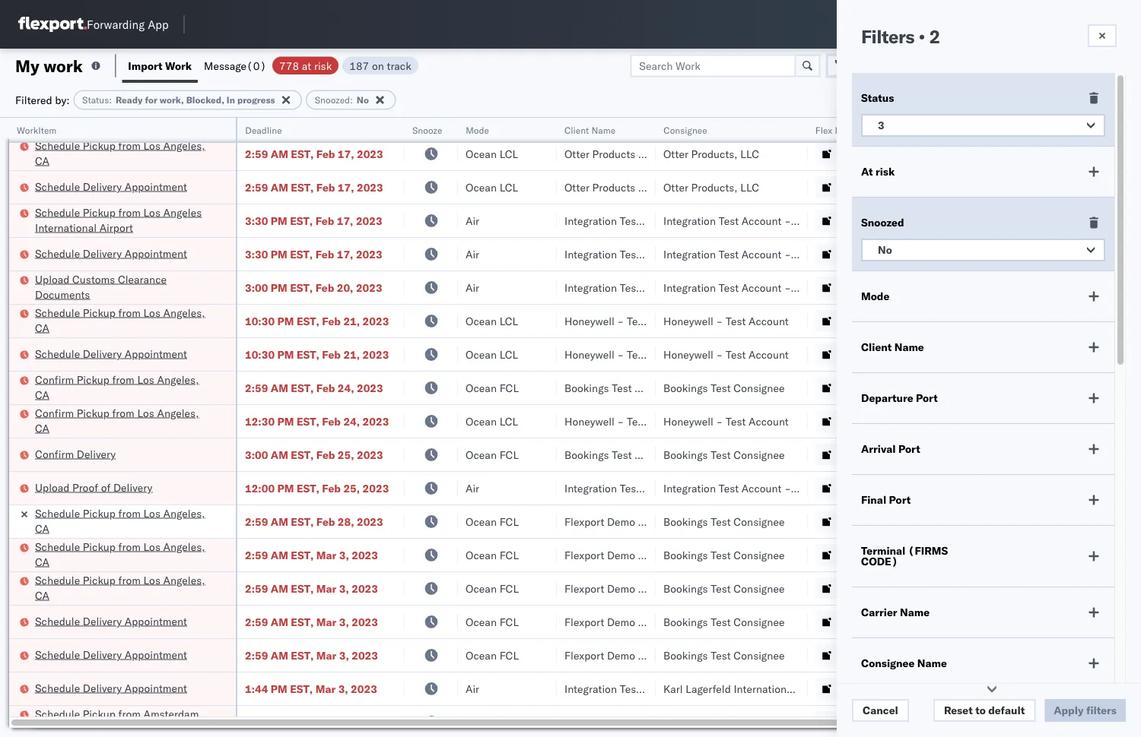 Task type: vqa. For each thing, say whether or not it's contained in the screenshot.
upload customs clearance documents
yes



Task type: locate. For each thing, give the bounding box(es) containing it.
airport up customs
[[99, 221, 133, 234]]

file exception button
[[858, 54, 963, 77], [858, 54, 963, 77]]

0 vertical spatial flex-1977428
[[840, 315, 919, 328]]

1911408 up final port
[[873, 448, 919, 462]]

7 am from the top
[[271, 549, 288, 562]]

0 vertical spatial international
[[35, 221, 97, 234]]

ping
[[565, 114, 590, 127], [663, 114, 689, 127]]

schedule inside schedule pickup from los angeles international airport
[[35, 206, 80, 219]]

western for schedule pickup from los angeles international airport
[[794, 214, 834, 227]]

air for upload customs clearance documents
[[466, 281, 479, 294]]

5 flexport from the top
[[565, 649, 604, 663]]

pm for confirm pickup from los angeles, ca
[[277, 415, 294, 428]]

1 upload from the top
[[35, 273, 70, 286]]

flex-2097290
[[840, 683, 919, 696], [840, 716, 919, 730]]

3 confirm pickup from los angeles, ca from the top
[[35, 407, 199, 435]]

filtered
[[15, 93, 52, 107]]

name inside button
[[591, 124, 616, 136]]

1 vertical spatial b.v
[[798, 716, 815, 730]]

digital for schedule pickup from los angeles international airport
[[837, 214, 868, 227]]

0 vertical spatial 10:30
[[245, 315, 275, 328]]

port up 1919147
[[889, 494, 911, 507]]

0 vertical spatial confirm pickup from los angeles, ca
[[35, 105, 199, 134]]

port right arrival
[[898, 443, 920, 456]]

from inside schedule pickup from amsterdam airport schiphol, haarlemmermeer
[[118, 708, 141, 721]]

25, for 3:00 am est, feb 25, 2023
[[338, 448, 354, 462]]

1 vertical spatial 1977428
[[873, 348, 919, 361]]

1 mawb1234 from the top
[[1036, 214, 1096, 227]]

mbl/mawb numbers button
[[1029, 121, 1141, 136]]

15 flex- from the top
[[840, 582, 873, 596]]

schedule delivery appointment link for 2:59 am est, feb 17, 2023
[[35, 179, 187, 194]]

1 lagerfeld from the top
[[686, 683, 731, 696]]

pm for schedule pickup from amsterdam airport schiphol, haarlemmermeer
[[271, 716, 287, 730]]

in
[[227, 94, 235, 106]]

2097290 down consignee name
[[873, 716, 919, 730]]

0 vertical spatial 1911408
[[873, 382, 919, 395]]

otter
[[565, 147, 590, 161], [663, 147, 688, 161], [565, 181, 590, 194], [663, 181, 688, 194]]

3 air from the top
[[466, 281, 479, 294]]

25, up 12:00 pm est, feb 25, 2023
[[338, 448, 354, 462]]

schedule pickup from los angeles, ca for --
[[35, 574, 205, 603]]

customs
[[72, 273, 115, 286]]

6 flex- from the top
[[840, 281, 873, 294]]

0 vertical spatial airport
[[99, 221, 133, 234]]

0 vertical spatial b.v
[[798, 683, 815, 696]]

1988285
[[873, 147, 919, 161], [873, 181, 919, 194]]

8 ca from the top
[[35, 589, 49, 603]]

0 horizontal spatial entity
[[625, 114, 653, 127]]

3 flexport demo consignee from the top
[[565, 582, 689, 596]]

honeywell - test account
[[565, 315, 690, 328], [663, 315, 789, 328], [565, 348, 690, 361], [663, 348, 789, 361], [565, 415, 690, 428], [663, 415, 789, 428]]

0 vertical spatial 3:30
[[245, 214, 268, 227]]

consignee inside button
[[663, 124, 707, 136]]

ocean lcl for schedule pickup from los angeles, ca link associated with mbltest1234
[[466, 147, 518, 161]]

07492792403
[[1036, 683, 1109, 696], [1036, 716, 1109, 730]]

0 horizontal spatial ping
[[565, 114, 590, 127]]

Search Work text field
[[630, 54, 796, 77]]

schedule pickup from los angeles, ca button
[[35, 138, 216, 170], [35, 305, 216, 337], [35, 540, 216, 572], [35, 573, 216, 605]]

angeles, for schedule pickup from los angeles, ca link associated with mbltest1234
[[163, 139, 205, 152]]

mode inside mode button
[[466, 124, 489, 136]]

demu1232567 for 3rd schedule pickup from los angeles, ca button
[[1015, 549, 1092, 562]]

status for status : ready for work, blocked, in progress
[[82, 94, 109, 106]]

at risk
[[861, 165, 895, 178]]

8 ocean fcl from the top
[[466, 649, 519, 663]]

1 vertical spatial western
[[794, 248, 834, 261]]

3 ocean lcl from the top
[[466, 315, 518, 328]]

reset
[[944, 704, 973, 718]]

0 vertical spatial products
[[592, 147, 636, 161]]

1 vertical spatial 1:44 pm est, mar 3, 2023
[[245, 716, 377, 730]]

schedule pickup from los angeles, ca button for flxt00001977428a
[[35, 305, 216, 337]]

integration test account - western digital for schedule pickup from los angeles international airport
[[663, 214, 868, 227]]

1 vertical spatial airport
[[35, 723, 69, 736]]

risk right the at
[[876, 165, 895, 178]]

feb
[[316, 114, 335, 127], [316, 147, 335, 161], [316, 181, 335, 194], [315, 214, 334, 227], [315, 248, 334, 261], [315, 281, 334, 294], [322, 315, 341, 328], [322, 348, 341, 361], [316, 382, 335, 395], [322, 415, 341, 428], [316, 448, 335, 462], [322, 482, 341, 495], [316, 515, 335, 529]]

flex-1911408
[[840, 382, 919, 395], [840, 448, 919, 462]]

: down 187
[[350, 94, 353, 106]]

mbl/mawb numbers
[[1036, 124, 1129, 136]]

0 vertical spatial bleckmann
[[839, 683, 893, 696]]

flex-1911408 up final
[[840, 448, 919, 462]]

2:59 am est, feb 17, 2023
[[245, 114, 383, 127], [245, 147, 383, 161], [245, 181, 383, 194]]

3 2:59 am est, mar 3, 2023 from the top
[[245, 616, 378, 629]]

otter products - test account
[[565, 147, 711, 161], [565, 181, 711, 194]]

flex-1911466 for fourth schedule pickup from los angeles, ca link from the top
[[840, 549, 919, 562]]

port for final port
[[889, 494, 911, 507]]

1 vertical spatial maeu1234567
[[937, 415, 1014, 428]]

1 maeu1234567 from the top
[[937, 314, 1014, 328]]

2 ping from the left
[[663, 114, 689, 127]]

1 vertical spatial 3:30 pm est, feb 17, 2023
[[245, 248, 382, 261]]

numbers down the container
[[937, 130, 975, 142]]

resize handle column header for flex id
[[911, 118, 930, 738]]

0 horizontal spatial snoozed
[[315, 94, 350, 106]]

snoozed down 'at risk'
[[861, 216, 904, 229]]

0 horizontal spatial client name
[[565, 124, 616, 136]]

4 bicu1234565, demu1232567 from the top
[[937, 649, 1092, 662]]

demo123
[[1036, 382, 1087, 395], [1036, 448, 1087, 462]]

1911466 up consignee name
[[873, 616, 919, 629]]

schedule pickup from los angeles, ca for mbltest1234
[[35, 139, 205, 167]]

1 vertical spatial international
[[734, 683, 795, 696]]

14 flex- from the top
[[840, 549, 873, 562]]

risk right at
[[314, 59, 332, 72]]

5 ca from the top
[[35, 422, 49, 435]]

integration test account - on ag
[[565, 281, 728, 294], [663, 281, 827, 294], [565, 482, 728, 495], [663, 482, 827, 495]]

2001714 for schedule pickup from los angeles international airport
[[873, 214, 919, 227]]

honeywell
[[565, 315, 615, 328], [663, 315, 714, 328], [565, 348, 615, 361], [663, 348, 714, 361], [565, 415, 615, 428], [663, 415, 714, 428]]

24, for 12:30 pm est, feb 24, 2023
[[343, 415, 360, 428]]

5 ocean lcl from the top
[[466, 415, 518, 428]]

1977428 for confirm pickup from los angeles, ca
[[873, 415, 919, 428]]

0 vertical spatial karl lagerfeld international b.v c/o bleckmann
[[663, 683, 893, 696]]

status
[[861, 91, 894, 105], [82, 94, 109, 106]]

mode
[[466, 124, 489, 136], [861, 290, 890, 303]]

3:30 for schedule pickup from los angeles international airport
[[245, 214, 268, 227]]

3 confirm pickup from los angeles, ca button from the top
[[35, 406, 216, 438]]

upload inside button
[[35, 481, 70, 495]]

0 vertical spatial upload
[[35, 273, 70, 286]]

7 fcl from the top
[[500, 616, 519, 629]]

appointment for 2:59 am est, mar 3, 2023
[[125, 615, 187, 628]]

5 flex- from the top
[[840, 248, 873, 261]]

21, up 2:59 am est, feb 24, 2023
[[343, 348, 360, 361]]

1 vertical spatial 1988285
[[873, 181, 919, 194]]

schedule for schedule pickup from amsterdam airport schiphol, haarlemmermeer link
[[35, 708, 80, 721]]

1 vertical spatial client name
[[861, 341, 924, 354]]

1 vertical spatial snoozed
[[861, 216, 904, 229]]

2 10:30 pm est, feb 21, 2023 from the top
[[245, 348, 389, 361]]

0 vertical spatial flex-1911408
[[840, 382, 919, 395]]

status up flex-2006134
[[861, 91, 894, 105]]

1988285 down 'at risk'
[[873, 181, 919, 194]]

flex-1911408 up arrival
[[840, 382, 919, 395]]

pickup inside schedule pickup from los angeles international airport
[[83, 206, 116, 219]]

0 vertical spatial karl
[[663, 683, 683, 696]]

2 fcl from the top
[[500, 382, 519, 395]]

client name inside button
[[565, 124, 616, 136]]

mbltest1234
[[1036, 147, 1108, 161], [1036, 181, 1108, 194]]

1 schedule delivery appointment button from the top
[[35, 179, 187, 196]]

1911466 down carrier name
[[873, 649, 919, 663]]

1 vertical spatial flex-1911408
[[840, 448, 919, 462]]

1 horizontal spatial numbers
[[1092, 124, 1129, 136]]

air for schedule delivery appointment
[[466, 248, 479, 261]]

1 vertical spatial confirm pickup from los angeles, ca link
[[35, 372, 216, 403]]

1 vertical spatial mawb1234
[[1036, 248, 1096, 261]]

confirm for 12:30 pm est, feb 24, 2023
[[35, 407, 74, 420]]

on
[[695, 281, 711, 294], [794, 281, 810, 294], [695, 482, 711, 495], [794, 482, 810, 495]]

1 horizontal spatial snoozed
[[861, 216, 904, 229]]

187 on track
[[349, 59, 411, 72]]

2 schedule from the top
[[35, 180, 80, 193]]

0 horizontal spatial ping - test entity
[[565, 114, 653, 127]]

lcl
[[500, 147, 518, 161], [500, 181, 518, 194], [500, 315, 518, 328], [500, 348, 518, 361], [500, 415, 518, 428]]

2 maeu1234567 from the top
[[937, 415, 1014, 428]]

schedule delivery appointment for 10:30 pm est, feb 21, 2023
[[35, 347, 187, 361]]

1 vertical spatial 3:30
[[245, 248, 268, 261]]

airport inside schedule pickup from los angeles international airport
[[99, 221, 133, 234]]

2097290 up cancel
[[873, 683, 919, 696]]

2:59 am est, feb 17, 2023 for confirm pickup from los angeles, ca
[[245, 114, 383, 127]]

1 -- from the top
[[1036, 515, 1049, 529]]

0 vertical spatial mbltest1234
[[1036, 147, 1108, 161]]

4 confirm from the top
[[35, 448, 74, 461]]

1 vertical spatial c/o
[[818, 716, 836, 730]]

resize handle column header for mode
[[539, 118, 557, 738]]

upload customs clearance documents button
[[35, 272, 216, 304]]

3 button
[[861, 114, 1105, 137]]

confirm
[[35, 105, 74, 119], [35, 373, 74, 386], [35, 407, 74, 420], [35, 448, 74, 461]]

1 vertical spatial products
[[592, 181, 636, 194]]

1 vertical spatial 2001714
[[873, 248, 919, 261]]

ocean lcl for schedule pickup from los angeles, ca link for flxt00001977428a
[[466, 315, 518, 328]]

6 ocean fcl from the top
[[466, 582, 519, 596]]

flex-2001714 for schedule pickup from los angeles international airport
[[840, 214, 919, 227]]

port
[[916, 392, 938, 405], [898, 443, 920, 456], [889, 494, 911, 507]]

3, for schedule pickup from amsterdam airport schiphol, haarlemmermeer link
[[338, 716, 348, 730]]

flex-1911466 up carrier
[[840, 582, 919, 596]]

0 vertical spatial 2150210
[[873, 281, 919, 294]]

7 flex- from the top
[[840, 315, 873, 328]]

1 vertical spatial flex-1988285
[[840, 181, 919, 194]]

2 confirm pickup from los angeles, ca button from the top
[[35, 372, 216, 404]]

0 vertical spatial client name
[[565, 124, 616, 136]]

0 vertical spatial 1:44 pm est, mar 3, 2023
[[245, 683, 377, 696]]

mawb1234
[[1036, 214, 1096, 227], [1036, 248, 1096, 261]]

1 vertical spatial 3:00
[[245, 448, 268, 462]]

1 : from the left
[[109, 94, 112, 106]]

0 vertical spatial c/o
[[818, 683, 836, 696]]

0 vertical spatial flex-1988285
[[840, 147, 919, 161]]

work,
[[160, 94, 184, 106]]

1 b.v from the top
[[798, 683, 815, 696]]

2 entity from the left
[[724, 114, 752, 127]]

21, down 20,
[[343, 315, 360, 328]]

numbers inside container numbers
[[937, 130, 975, 142]]

0 vertical spatial 1977428
[[873, 315, 919, 328]]

7 resize handle column header from the left
[[911, 118, 930, 738]]

flex-1988285 down 'at risk'
[[840, 181, 919, 194]]

0 vertical spatial 2097290
[[873, 683, 919, 696]]

bicu1234565,
[[937, 549, 1012, 562], [937, 582, 1012, 595], [937, 615, 1012, 629], [937, 649, 1012, 662]]

0 horizontal spatial client
[[565, 124, 589, 136]]

schedule inside schedule pickup from amsterdam airport schiphol, haarlemmermeer
[[35, 708, 80, 721]]

resize handle column header for workitem
[[218, 118, 236, 738]]

1 vertical spatial nyku9743990
[[937, 180, 1012, 194]]

schiphol,
[[71, 723, 117, 736]]

confirm delivery
[[35, 448, 116, 461]]

1 vertical spatial integration test account - western digital
[[663, 248, 868, 261]]

appointment for 10:30 pm est, feb 21, 2023
[[125, 347, 187, 361]]

llc
[[741, 147, 759, 161], [741, 181, 759, 194]]

name
[[591, 124, 616, 136], [894, 341, 924, 354], [900, 606, 930, 620], [917, 657, 947, 671]]

1 horizontal spatial no
[[878, 243, 892, 257]]

flex id button
[[808, 121, 914, 136]]

integration test account - western digital
[[663, 214, 868, 227], [663, 248, 868, 261]]

0 vertical spatial 1988285
[[873, 147, 919, 161]]

0 vertical spatial 07492792403
[[1036, 683, 1109, 696]]

1 vertical spatial demo123
[[1036, 448, 1087, 462]]

western for schedule delivery appointment
[[794, 248, 834, 261]]

airport left schiphol, on the bottom
[[35, 723, 69, 736]]

numbers right mbl/mawb on the top right of the page
[[1092, 124, 1129, 136]]

1 vertical spatial flex-2097290
[[840, 716, 919, 730]]

schedule for schedule delivery appointment link associated with 2:59 am est, feb 17, 2023
[[35, 180, 80, 193]]

1 schedule delivery appointment from the top
[[35, 180, 187, 193]]

2 mawb1234 from the top
[[1036, 248, 1096, 261]]

demu1232567 for schedule pickup from los angeles, ca button related to --
[[1015, 582, 1092, 595]]

3 flex-1977428 from the top
[[840, 415, 919, 428]]

0 vertical spatial 2:59 am est, feb 17, 2023
[[245, 114, 383, 127]]

1 vertical spatial 1:44
[[245, 716, 268, 730]]

10:30 pm est, feb 21, 2023 up 2:59 am est, feb 24, 2023
[[245, 348, 389, 361]]

upload up documents
[[35, 273, 70, 286]]

-- for flex-1911466
[[1036, 582, 1049, 596]]

3:30 right the angeles
[[245, 214, 268, 227]]

flex-1919147 button
[[816, 512, 922, 533], [816, 512, 922, 533]]

1 vertical spatial port
[[898, 443, 920, 456]]

1 confirm pickup from los angeles, ca from the top
[[35, 105, 199, 134]]

3:30
[[245, 214, 268, 227], [245, 248, 268, 261]]

from
[[112, 105, 134, 119], [118, 139, 141, 152], [118, 206, 141, 219], [118, 306, 141, 320], [112, 373, 134, 386], [112, 407, 134, 420], [118, 507, 141, 520], [118, 541, 141, 554], [118, 574, 141, 587], [118, 708, 141, 721]]

flex-2006134 button
[[816, 110, 922, 131], [816, 110, 922, 131]]

2 flex-2097290 from the top
[[840, 716, 919, 730]]

3 2:59 from the top
[[245, 181, 268, 194]]

2 2150210 from the top
[[873, 482, 919, 495]]

1 vertical spatial digital
[[837, 248, 868, 261]]

numbers inside mbl/mawb numbers button
[[1092, 124, 1129, 136]]

schedule for schedule delivery appointment link associated with 2:59 am est, mar 3, 2023
[[35, 615, 80, 628]]

los for 2:59 am est, feb 17, 2023 confirm pickup from los angeles, ca link
[[137, 105, 154, 119]]

1 fcl from the top
[[500, 114, 519, 127]]

4 schedule delivery appointment button from the top
[[35, 614, 187, 631]]

upload inside upload customs clearance documents
[[35, 273, 70, 286]]

angeles,
[[157, 105, 199, 119], [163, 139, 205, 152], [163, 306, 205, 320], [157, 373, 199, 386], [157, 407, 199, 420], [163, 507, 205, 520], [163, 541, 205, 554], [163, 574, 205, 587]]

2 upload from the top
[[35, 481, 70, 495]]

3:00 for 3:00 pm est, feb 20, 2023
[[245, 281, 268, 294]]

3 lcl from the top
[[500, 315, 518, 328]]

1 vertical spatial 21,
[[343, 348, 360, 361]]

2 flex- from the top
[[840, 147, 873, 161]]

1 vertical spatial 1911408
[[873, 448, 919, 462]]

port right departure
[[916, 392, 938, 405]]

maeu1234567
[[937, 314, 1014, 328], [937, 415, 1014, 428]]

2 vertical spatial confirm pickup from los angeles, ca button
[[35, 406, 216, 438]]

7 ocean fcl from the top
[[466, 616, 519, 629]]

0 vertical spatial snoozed
[[315, 94, 350, 106]]

karl lagerfeld international b.v c/o bleckmann
[[663, 683, 893, 696], [663, 716, 893, 730]]

status right the by:
[[82, 94, 109, 106]]

0 vertical spatial --
[[1036, 515, 1049, 529]]

pickup inside schedule pickup from amsterdam airport schiphol, haarlemmermeer
[[83, 708, 116, 721]]

2001714 for schedule delivery appointment
[[873, 248, 919, 261]]

1 vertical spatial mode
[[861, 290, 890, 303]]

24, up "12:30 pm est, feb 24, 2023"
[[338, 382, 354, 395]]

1 vertical spatial flex-1977428
[[840, 348, 919, 361]]

5 lcl from the top
[[500, 415, 518, 428]]

6 schedule delivery appointment link from the top
[[35, 681, 187, 696]]

angeles, for 2:59 am est, feb 17, 2023 confirm pickup from los angeles, ca link
[[157, 105, 199, 119]]

1977428 for schedule pickup from los angeles, ca
[[873, 315, 919, 328]]

1 vertical spatial karl
[[663, 716, 683, 730]]

1 3:30 from the top
[[245, 214, 268, 227]]

port for departure port
[[916, 392, 938, 405]]

0 horizontal spatial mode
[[466, 124, 489, 136]]

delivery for schedule delivery appointment button associated with 2:59 am est, mar 3, 2023
[[83, 615, 122, 628]]

0 vertical spatial 017482927423
[[1036, 281, 1115, 294]]

workitem
[[17, 124, 57, 136]]

0 vertical spatial western
[[794, 214, 834, 227]]

2 integration test account - western digital from the top
[[663, 248, 868, 261]]

1 entity from the left
[[625, 114, 653, 127]]

0 vertical spatial demo123
[[1036, 382, 1087, 395]]

los inside schedule pickup from los angeles international airport
[[143, 206, 160, 219]]

angeles, for 3rd schedule pickup from los angeles, ca link from the bottom
[[163, 507, 205, 520]]

pickup
[[77, 105, 109, 119], [83, 139, 116, 152], [83, 206, 116, 219], [83, 306, 116, 320], [77, 373, 109, 386], [77, 407, 109, 420], [83, 507, 116, 520], [83, 541, 116, 554], [83, 574, 116, 587], [83, 708, 116, 721]]

batch action button
[[1033, 54, 1132, 77]]

2 lcl from the top
[[500, 181, 518, 194]]

flex-
[[840, 114, 873, 127], [840, 147, 873, 161], [840, 181, 873, 194], [840, 214, 873, 227], [840, 248, 873, 261], [840, 281, 873, 294], [840, 315, 873, 328], [840, 348, 873, 361], [840, 382, 873, 395], [840, 415, 873, 428], [840, 448, 873, 462], [840, 482, 873, 495], [840, 515, 873, 529], [840, 549, 873, 562], [840, 582, 873, 596], [840, 616, 873, 629], [840, 649, 873, 663], [840, 683, 873, 696], [840, 716, 873, 730]]

flex-1911466 for 2nd schedule delivery appointment link from the bottom of the page
[[840, 649, 919, 663]]

confirm pickup from los angeles, ca button for 12:30 pm est, feb 24, 2023
[[35, 406, 216, 438]]

schedule for schedule pickup from los angeles, ca link associated with mbltest1234
[[35, 139, 80, 152]]

port for arrival port
[[898, 443, 920, 456]]

11 flex- from the top
[[840, 448, 873, 462]]

status : ready for work, blocked, in progress
[[82, 94, 275, 106]]

1 vertical spatial otter products - test account
[[565, 181, 711, 194]]

digital
[[837, 214, 868, 227], [837, 248, 868, 261]]

from inside schedule pickup from los angeles international airport
[[118, 206, 141, 219]]

8 am from the top
[[271, 582, 288, 596]]

3 schedule delivery appointment link from the top
[[35, 347, 187, 362]]

10:30 pm est, feb 21, 2023 down 3:00 pm est, feb 20, 2023
[[245, 315, 389, 328]]

air for schedule pickup from amsterdam airport schiphol, haarlemmermeer
[[466, 716, 479, 730]]

1 2097290 from the top
[[873, 683, 919, 696]]

snooze
[[412, 124, 442, 136]]

flexport demo consignee for schedule pickup from los angeles, ca button related to --
[[565, 582, 689, 596]]

2 017482927423 from the top
[[1036, 482, 1115, 495]]

1 horizontal spatial :
[[350, 94, 353, 106]]

0 vertical spatial mode
[[466, 124, 489, 136]]

3 schedule delivery appointment button from the top
[[35, 347, 187, 363]]

10:30
[[245, 315, 275, 328], [245, 348, 275, 361]]

2 vertical spatial confirm pickup from los angeles, ca
[[35, 407, 199, 435]]

exception
[[903, 59, 953, 72]]

confirm pickup from los angeles, ca link for 2:59 am est, feb 17, 2023
[[35, 105, 216, 135]]

1 vertical spatial bleckmann
[[839, 716, 893, 730]]

1 vertical spatial 07492792403
[[1036, 716, 1109, 730]]

1 horizontal spatial status
[[861, 91, 894, 105]]

angeles, for schedule pickup from los angeles, ca link corresponding to --
[[163, 574, 205, 587]]

2 flex-1977428 from the top
[[840, 348, 919, 361]]

2 c/o from the top
[[818, 716, 836, 730]]

flex-1911466 down carrier
[[840, 649, 919, 663]]

4 ca from the top
[[35, 388, 49, 402]]

3 am from the top
[[271, 181, 288, 194]]

1 vertical spatial confirm pickup from los angeles, ca
[[35, 373, 199, 402]]

1 appointment from the top
[[125, 180, 187, 193]]

0 vertical spatial confirm pickup from los angeles, ca link
[[35, 105, 216, 135]]

1 1988285 from the top
[[873, 147, 919, 161]]

6 am from the top
[[271, 515, 288, 529]]

demu1232567 for 2nd schedule delivery appointment button from the bottom
[[1015, 649, 1092, 662]]

017482927423 for 3:00 pm est, feb 20, 2023
[[1036, 281, 1115, 294]]

flex-2001714 button
[[816, 210, 922, 232], [816, 210, 922, 232], [816, 244, 922, 265], [816, 244, 922, 265]]

snoozed up deadline 'button'
[[315, 94, 350, 106]]

flex-2097290 up cancel
[[840, 683, 919, 696]]

snoozed
[[315, 94, 350, 106], [861, 216, 904, 229]]

clearance
[[118, 273, 167, 286]]

flex-1988285 up 'at risk'
[[840, 147, 919, 161]]

confirm pickup from los angeles, ca
[[35, 105, 199, 134], [35, 373, 199, 402], [35, 407, 199, 435]]

flxt00001977428a for confirm pickup from los angeles, ca
[[1036, 415, 1141, 428]]

1911466 up carrier name
[[873, 582, 919, 596]]

pm
[[271, 214, 287, 227], [271, 248, 287, 261], [271, 281, 287, 294], [277, 315, 294, 328], [277, 348, 294, 361], [277, 415, 294, 428], [277, 482, 294, 495], [271, 683, 287, 696], [271, 716, 287, 730]]

17 flex- from the top
[[840, 649, 873, 663]]

0 vertical spatial digital
[[837, 214, 868, 227]]

17, for confirm pickup from los angeles, ca
[[338, 114, 354, 127]]

2 3:30 from the top
[[245, 248, 268, 261]]

products
[[592, 147, 636, 161], [592, 181, 636, 194]]

ping - test entity
[[565, 114, 653, 127], [663, 114, 752, 127]]

0 vertical spatial llc
[[741, 147, 759, 161]]

flexport for 3rd schedule pickup from los angeles, ca button
[[565, 549, 604, 562]]

schedule pickup from los angeles, ca link
[[35, 138, 216, 169], [35, 305, 216, 336], [35, 506, 216, 537], [35, 540, 216, 570], [35, 573, 216, 604]]

maeu1234567 for 10:30 pm est, feb 21, 2023
[[937, 314, 1014, 328]]

10:30 up 2:59 am est, feb 24, 2023
[[245, 348, 275, 361]]

flex-2097290 down consignee name
[[840, 716, 919, 730]]

4 schedule from the top
[[35, 247, 80, 260]]

mawb1234 for schedule pickup from los angeles international airport
[[1036, 214, 1096, 227]]

: left ready
[[109, 94, 112, 106]]

upload left proof
[[35, 481, 70, 495]]

25, up 28,
[[343, 482, 360, 495]]

: for snoozed
[[350, 94, 353, 106]]

1911408 up arrival port
[[873, 382, 919, 395]]

25,
[[338, 448, 354, 462], [343, 482, 360, 495]]

3:30 up 3:00 pm est, feb 20, 2023
[[245, 248, 268, 261]]

schedule pickup from los angeles, ca link for mbltest1234
[[35, 138, 216, 169]]

1 vertical spatial no
[[878, 243, 892, 257]]

1 vertical spatial 10:30
[[245, 348, 275, 361]]

flxt00001977428a
[[1036, 315, 1141, 328], [1036, 348, 1141, 361], [1036, 415, 1141, 428]]

flex-1911466 up consignee name
[[840, 616, 919, 629]]

2 vertical spatial port
[[889, 494, 911, 507]]

flexport demo consignee
[[565, 515, 689, 529], [565, 549, 689, 562], [565, 582, 689, 596], [565, 616, 689, 629], [565, 649, 689, 663]]

schedule pickup from los angeles, ca button for mbltest1234
[[35, 138, 216, 170]]

confirm pickup from los angeles, ca button
[[35, 105, 216, 137], [35, 372, 216, 404], [35, 406, 216, 438]]

1919147
[[873, 515, 919, 529]]

0 vertical spatial 10:30 pm est, feb 21, 2023
[[245, 315, 389, 328]]

flex-1911466 down flex-1919147
[[840, 549, 919, 562]]

resize handle column header
[[218, 118, 236, 738], [386, 118, 405, 738], [440, 118, 458, 738], [539, 118, 557, 738], [638, 118, 656, 738], [790, 118, 808, 738], [911, 118, 930, 738], [1010, 118, 1029, 738], [1102, 118, 1121, 738]]

0 vertical spatial mawb1234
[[1036, 214, 1096, 227]]

1 demo from the top
[[607, 515, 635, 529]]

2 demo123 from the top
[[1036, 448, 1087, 462]]

2 vertical spatial flxt00001977428a
[[1036, 415, 1141, 428]]

10:30 down 3:00 pm est, feb 20, 2023
[[245, 315, 275, 328]]

2 2:59 am est, feb 17, 2023 from the top
[[245, 147, 383, 161]]

9 flex- from the top
[[840, 382, 873, 395]]

flex-1911408 button
[[816, 378, 922, 399], [816, 378, 922, 399], [816, 445, 922, 466], [816, 445, 922, 466]]

8 resize handle column header from the left
[[1010, 118, 1029, 738]]

bleckmann up cancel
[[839, 683, 893, 696]]

at
[[302, 59, 311, 72]]

1 vertical spatial llc
[[741, 181, 759, 194]]

2 vertical spatial 1977428
[[873, 415, 919, 428]]

blocked,
[[186, 94, 224, 106]]

0 vertical spatial 1:44
[[245, 683, 268, 696]]

1988285 up 'at risk'
[[873, 147, 919, 161]]

2 western from the top
[[794, 248, 834, 261]]

4 appointment from the top
[[125, 615, 187, 628]]

1 1911466 from the top
[[873, 549, 919, 562]]

3:30 pm est, feb 17, 2023
[[245, 214, 382, 227], [245, 248, 382, 261]]

los for schedule pickup from los angeles, ca link associated with mbltest1234
[[143, 139, 160, 152]]

6 schedule delivery appointment button from the top
[[35, 681, 187, 698]]

angeles
[[163, 206, 202, 219]]

2 flex-1911466 from the top
[[840, 582, 919, 596]]

4 flex-1911466 from the top
[[840, 649, 919, 663]]

24, down 2:59 am est, feb 24, 2023
[[343, 415, 360, 428]]

4 air from the top
[[466, 482, 479, 495]]

airport inside schedule pickup from amsterdam airport schiphol, haarlemmermeer
[[35, 723, 69, 736]]

1 horizontal spatial entity
[[724, 114, 752, 127]]

2 10:30 from the top
[[245, 348, 275, 361]]

1911466 down 1919147
[[873, 549, 919, 562]]

1 vertical spatial karl lagerfeld international b.v c/o bleckmann
[[663, 716, 893, 730]]

air for schedule pickup from los angeles international airport
[[466, 214, 479, 227]]

flex-1988285 button
[[816, 143, 922, 165], [816, 143, 922, 165], [816, 177, 922, 198], [816, 177, 922, 198]]

bleckmann down consignee name
[[839, 716, 893, 730]]

1911408 for 2:59 am est, feb 24, 2023
[[873, 382, 919, 395]]

1 nyku9743990 from the top
[[937, 147, 1012, 160]]

2 2:59 from the top
[[245, 147, 268, 161]]



Task type: describe. For each thing, give the bounding box(es) containing it.
3 ocean fcl from the top
[[466, 448, 519, 462]]

1 21, from the top
[[343, 315, 360, 328]]

18 flex- from the top
[[840, 683, 873, 696]]

2 07492792403 from the top
[[1036, 716, 1109, 730]]

2 lagerfeld from the top
[[686, 716, 731, 730]]

los for schedule pickup from los angeles international airport link
[[143, 206, 160, 219]]

schedule for 3rd schedule pickup from los angeles, ca link from the bottom
[[35, 507, 80, 520]]

1 1:44 pm est, mar 3, 2023 from the top
[[245, 683, 377, 696]]

pm for schedule pickup from los angeles, ca
[[277, 315, 294, 328]]

schedule delivery appointment for 1:44 pm est, mar 3, 2023
[[35, 682, 187, 695]]

10 ocean from the top
[[466, 549, 497, 562]]

4 lcl from the top
[[500, 348, 518, 361]]

9 ocean from the top
[[466, 515, 497, 529]]

import
[[128, 59, 163, 72]]

9 2:59 from the top
[[245, 649, 268, 663]]

1 karl lagerfeld international b.v c/o bleckmann from the top
[[663, 683, 893, 696]]

12 ocean from the top
[[466, 616, 497, 629]]

angeles, for fourth schedule pickup from los angeles, ca link from the top
[[163, 541, 205, 554]]

confirm for 2:59 am est, feb 24, 2023
[[35, 373, 74, 386]]

1911408 for 3:00 am est, feb 25, 2023
[[873, 448, 919, 462]]

2 ca from the top
[[35, 154, 49, 167]]

demo123 for 3:00 am est, feb 25, 2023
[[1036, 448, 1087, 462]]

1 horizontal spatial mode
[[861, 290, 890, 303]]

1 ocean fcl from the top
[[466, 114, 519, 127]]

my work
[[15, 55, 83, 76]]

schedule for 5th schedule delivery appointment link from the bottom
[[35, 247, 80, 260]]

3 schedule pickup from los angeles, ca button from the top
[[35, 540, 216, 572]]

2 vertical spatial international
[[734, 716, 795, 730]]

schedule pickup from los angeles international airport button
[[35, 205, 216, 237]]

5 schedule delivery appointment link from the top
[[35, 648, 187, 663]]

arrival port
[[861, 443, 920, 456]]

2 ocean lcl from the top
[[466, 181, 518, 194]]

progress
[[237, 94, 275, 106]]

confirm pickup from los angeles, ca button for 2:59 am est, feb 24, 2023
[[35, 372, 216, 404]]

pm for upload customs clearance documents
[[271, 281, 287, 294]]

angeles, for confirm pickup from los angeles, ca link related to 12:30 pm est, feb 24, 2023
[[157, 407, 199, 420]]

(0)
[[247, 59, 266, 72]]

2 b.v from the top
[[798, 716, 815, 730]]

message (0)
[[204, 59, 266, 72]]

documents
[[35, 288, 90, 301]]

proof
[[72, 481, 98, 495]]

maeu1234567 for 12:30 pm est, feb 24, 2023
[[937, 415, 1014, 428]]

9 am from the top
[[271, 616, 288, 629]]

upload for upload proof of delivery
[[35, 481, 70, 495]]

confirm inside button
[[35, 448, 74, 461]]

client inside button
[[565, 124, 589, 136]]

12:30 pm est, feb 24, 2023
[[245, 415, 389, 428]]

schedule delivery appointment button for 2:59 am est, feb 17, 2023
[[35, 179, 187, 196]]

demo123 for 2:59 am est, feb 24, 2023
[[1036, 382, 1087, 395]]

schedule delivery appointment button for 2:59 am est, mar 3, 2023
[[35, 614, 187, 631]]

reset to default button
[[933, 700, 1036, 723]]

flex-2150210 for 3:00 pm est, feb 20, 2023
[[840, 281, 919, 294]]

message
[[204, 59, 247, 72]]

8 flex- from the top
[[840, 348, 873, 361]]

25, for 12:00 pm est, feb 25, 2023
[[343, 482, 360, 495]]

resize handle column header for consignee
[[790, 118, 808, 738]]

2 1977428 from the top
[[873, 348, 919, 361]]

17, for schedule pickup from los angeles, ca
[[338, 147, 354, 161]]

los for schedule pickup from los angeles, ca link for flxt00001977428a
[[143, 306, 160, 320]]

flex-1911408 for 3:00 am est, feb 25, 2023
[[840, 448, 919, 462]]

4 ocean lcl from the top
[[466, 348, 518, 361]]

5 am from the top
[[271, 448, 288, 462]]

28,
[[338, 515, 354, 529]]

consignee name
[[861, 657, 947, 671]]

3 bicu1234565, from the top
[[937, 615, 1012, 629]]

(firms
[[908, 545, 948, 558]]

3 schedule pickup from los angeles, ca link from the top
[[35, 506, 216, 537]]

testmbl123
[[1036, 114, 1103, 127]]

5 2:59 from the top
[[245, 515, 268, 529]]

flexport for schedule pickup from los angeles, ca button related to --
[[565, 582, 604, 596]]

filters • 2
[[861, 25, 940, 48]]

schedule delivery appointment for 2:59 am est, feb 17, 2023
[[35, 180, 187, 193]]

import work button
[[122, 49, 198, 83]]

flex-2150210 for 12:00 pm est, feb 25, 2023
[[840, 482, 919, 495]]

resize handle column header for deadline
[[386, 118, 405, 738]]

delivery for 2nd schedule delivery appointment button from the bottom
[[83, 649, 122, 662]]

4 flexport demo consignee from the top
[[565, 616, 689, 629]]

file exception
[[882, 59, 953, 72]]

13 flex- from the top
[[840, 515, 873, 529]]

id
[[835, 124, 844, 136]]

4 bicu1234565, from the top
[[937, 649, 1012, 662]]

schedule for schedule delivery appointment link corresponding to 10:30 pm est, feb 21, 2023
[[35, 347, 80, 361]]

container numbers
[[937, 118, 978, 142]]

2150210 for 12:00 pm est, feb 25, 2023
[[873, 482, 919, 495]]

code)
[[861, 555, 898, 569]]

of
[[101, 481, 111, 495]]

schedule pickup from los angeles international airport
[[35, 206, 202, 234]]

app
[[148, 17, 169, 32]]

2:59 am est, feb 28, 2023
[[245, 515, 383, 529]]

5 ocean fcl from the top
[[466, 549, 519, 562]]

demo for fourth schedule pickup from los angeles, ca link from the top
[[607, 549, 635, 562]]

1 horizontal spatial client name
[[861, 341, 924, 354]]

2
[[929, 25, 940, 48]]

schedule pickup from amsterdam airport schiphol, haarlemmermeer button
[[35, 707, 216, 738]]

schedule for schedule pickup from los angeles international airport link
[[35, 206, 80, 219]]

schedule pickup from los angeles, ca for flxt00001977428a
[[35, 306, 205, 335]]

flex-2006134
[[840, 114, 919, 127]]

appointment for 2:59 am est, feb 17, 2023
[[125, 180, 187, 193]]

flex-1919147
[[840, 515, 919, 529]]

2 appointment from the top
[[125, 247, 187, 260]]

carrier name
[[861, 606, 930, 620]]

mofu0618318
[[937, 113, 1015, 127]]

2 products from the top
[[592, 181, 636, 194]]

3
[[878, 119, 885, 132]]

flex
[[816, 124, 833, 136]]

schedule pickup from amsterdam airport schiphol, haarlemmermeer link
[[35, 707, 216, 738]]

24, for 2:59 am est, feb 24, 2023
[[338, 382, 354, 395]]

confirm pickup from los angeles, ca link for 12:30 pm est, feb 24, 2023
[[35, 406, 216, 436]]

flexport. image
[[18, 17, 87, 32]]

for
[[145, 94, 157, 106]]

20,
[[337, 281, 353, 294]]

upload proof of delivery link
[[35, 480, 152, 496]]

workitem button
[[9, 121, 221, 136]]

schedule for fourth schedule pickup from los angeles, ca link from the top
[[35, 541, 80, 554]]

3 flex-1911466 from the top
[[840, 616, 919, 629]]

10 am from the top
[[271, 649, 288, 663]]

1 ping - test entity from the left
[[565, 114, 653, 127]]

file
[[882, 59, 901, 72]]

snoozed : no
[[315, 94, 369, 106]]

no inside button
[[878, 243, 892, 257]]

schedule for schedule delivery appointment link associated with 1:44 pm est, mar 3, 2023
[[35, 682, 80, 695]]

deadline button
[[237, 121, 390, 136]]

deadline
[[245, 124, 282, 136]]

final port
[[861, 494, 911, 507]]

12 flex- from the top
[[840, 482, 873, 495]]

1 2:59 from the top
[[245, 114, 268, 127]]

actions
[[1084, 124, 1116, 136]]

filtered by:
[[15, 93, 70, 107]]

778
[[279, 59, 299, 72]]

2 bicu1234565, from the top
[[937, 582, 1012, 595]]

import work
[[128, 59, 192, 72]]

appointment for 1:44 pm est, mar 3, 2023
[[125, 682, 187, 695]]

confirm delivery link
[[35, 447, 116, 462]]

4 demo from the top
[[607, 616, 635, 629]]

1 2:59 am est, mar 3, 2023 from the top
[[245, 549, 378, 562]]

action
[[1089, 59, 1123, 72]]

confirm pickup from los angeles, ca button for 2:59 am est, feb 17, 2023
[[35, 105, 216, 137]]

filters
[[861, 25, 915, 48]]

status for status
[[861, 91, 894, 105]]

resize handle column header for container numbers
[[1010, 118, 1029, 738]]

1 llc from the top
[[741, 147, 759, 161]]

4 2:59 am est, mar 3, 2023 from the top
[[245, 649, 378, 663]]

2 mbltest1234 from the top
[[1036, 181, 1108, 194]]

2 am from the top
[[271, 147, 288, 161]]

3, for 2nd schedule delivery appointment link from the bottom of the page
[[339, 649, 349, 663]]

schedule delivery appointment link for 10:30 pm est, feb 21, 2023
[[35, 347, 187, 362]]

los for 3rd schedule pickup from los angeles, ca link from the bottom
[[143, 507, 160, 520]]

numbers for container numbers
[[937, 130, 975, 142]]

batch
[[1056, 59, 1086, 72]]

4 schedule pickup from los angeles, ca link from the top
[[35, 540, 216, 570]]

track
[[387, 59, 411, 72]]

international inside schedule pickup from los angeles international airport
[[35, 221, 97, 234]]

2 otter products - test account from the top
[[565, 181, 711, 194]]

6 2:59 from the top
[[245, 549, 268, 562]]

upload proof of delivery button
[[35, 480, 152, 497]]

flex-2001714 for schedule delivery appointment
[[840, 248, 919, 261]]

schedule for 2nd schedule delivery appointment link from the bottom of the page
[[35, 649, 80, 662]]

1 am from the top
[[271, 114, 288, 127]]

•
[[919, 25, 925, 48]]

2 karl from the top
[[663, 716, 683, 730]]

1 otter products, llc from the top
[[663, 147, 759, 161]]

flex id
[[816, 124, 844, 136]]

flxt00001977428a for schedule pickup from los angeles, ca
[[1036, 315, 1141, 328]]

confirm pickup from los angeles, ca for 12:30 pm est, feb 24, 2023
[[35, 407, 199, 435]]

0 horizontal spatial no
[[357, 94, 369, 106]]

3 1911466 from the top
[[873, 616, 919, 629]]

delivery for schedule delivery appointment button related to 1:44 pm est, mar 3, 2023
[[83, 682, 122, 695]]

2 1911466 from the top
[[873, 582, 919, 596]]

work
[[44, 55, 83, 76]]

2 1:44 pm est, mar 3, 2023 from the top
[[245, 716, 377, 730]]

carrier
[[861, 606, 897, 620]]

6 fcl from the top
[[500, 582, 519, 596]]

1 horizontal spatial client
[[861, 341, 892, 354]]

2 2:59 am est, mar 3, 2023 from the top
[[245, 582, 378, 596]]

upload for upload customs clearance documents
[[35, 273, 70, 286]]

flex-1977428 for schedule pickup from los angeles, ca
[[840, 315, 919, 328]]

pm for schedule pickup from los angeles international airport
[[271, 214, 287, 227]]

upload customs clearance documents link
[[35, 272, 216, 302]]

1 c/o from the top
[[818, 683, 836, 696]]

mbl/mawb
[[1036, 124, 1089, 136]]

digital for schedule delivery appointment
[[837, 248, 868, 261]]

schedule for schedule pickup from los angeles, ca link for flxt00001977428a
[[35, 306, 80, 320]]

container
[[937, 118, 978, 130]]

on
[[372, 59, 384, 72]]

4 ocean from the top
[[466, 315, 497, 328]]

2 otter products, llc from the top
[[663, 181, 759, 194]]

6 ca from the top
[[35, 522, 49, 536]]

1 ocean from the top
[[466, 114, 497, 127]]

0 vertical spatial risk
[[314, 59, 332, 72]]

my
[[15, 55, 39, 76]]

integration test account - western digital for schedule delivery appointment
[[663, 248, 868, 261]]

2006134
[[873, 114, 919, 127]]

2 karl lagerfeld international b.v c/o bleckmann from the top
[[663, 716, 893, 730]]

1 otter products - test account from the top
[[565, 147, 711, 161]]

1 ping from the left
[[565, 114, 590, 127]]

8 fcl from the top
[[500, 649, 519, 663]]

forwarding
[[87, 17, 145, 32]]

19 flex- from the top
[[840, 716, 873, 730]]

ocean lcl for confirm pickup from los angeles, ca link related to 12:30 pm est, feb 24, 2023
[[466, 415, 518, 428]]

flexport demo consignee for 3rd schedule pickup from los angeles, ca button
[[565, 549, 689, 562]]

departure
[[861, 392, 913, 405]]

3 2:59 am est, feb 17, 2023 from the top
[[245, 181, 383, 194]]

schedule pickup from los angeles international airport link
[[35, 205, 216, 235]]

7 ocean from the top
[[466, 415, 497, 428]]

Search Shipments (/) text field
[[850, 13, 997, 36]]

at
[[861, 165, 873, 178]]

schedule delivery appointment link for 2:59 am est, mar 3, 2023
[[35, 614, 187, 630]]

cancel button
[[852, 700, 909, 723]]

17, for schedule delivery appointment
[[337, 248, 353, 261]]

3 bicu1234565, demu1232567 from the top
[[937, 615, 1092, 629]]

confirm pickup from los angeles, ca link for 2:59 am est, feb 24, 2023
[[35, 372, 216, 403]]

numbers for mbl/mawb numbers
[[1092, 124, 1129, 136]]

017482927423 for 12:00 pm est, feb 25, 2023
[[1036, 482, 1115, 495]]

los for schedule pickup from los angeles, ca link corresponding to --
[[143, 574, 160, 587]]

ready
[[116, 94, 143, 106]]

amsterdam
[[143, 708, 199, 721]]

3:30 pm est, feb 17, 2023 for schedule pickup from los angeles international airport
[[245, 214, 382, 227]]

flex-1977428 for confirm pickup from los angeles, ca
[[840, 415, 919, 428]]

1 horizontal spatial risk
[[876, 165, 895, 178]]

final
[[861, 494, 886, 507]]

4 fcl from the top
[[500, 515, 519, 529]]

1 10:30 from the top
[[245, 315, 275, 328]]

12:30
[[245, 415, 275, 428]]

confirm delivery button
[[35, 447, 116, 464]]

12:00 pm est, feb 25, 2023
[[245, 482, 389, 495]]

4 schedule pickup from los angeles, ca from the top
[[35, 541, 205, 569]]

11 ocean from the top
[[466, 582, 497, 596]]

1 bleckmann from the top
[[839, 683, 893, 696]]

2 products, from the top
[[691, 181, 738, 194]]

flexport demo consignee for 2nd schedule delivery appointment button from the bottom
[[565, 649, 689, 663]]

1 karl from the top
[[663, 683, 683, 696]]

pm for schedule delivery appointment
[[271, 248, 287, 261]]

schedule pickup from los angeles, ca link for --
[[35, 573, 216, 604]]

flex-1911408 for 2:59 am est, feb 24, 2023
[[840, 382, 919, 395]]

1 flexport from the top
[[565, 515, 604, 529]]

default
[[988, 704, 1025, 718]]

778 at risk
[[279, 59, 332, 72]]

2 schedule delivery appointment link from the top
[[35, 246, 187, 261]]

forwarding app
[[87, 17, 169, 32]]

los for confirm pickup from los angeles, ca link related to 12:30 pm est, feb 24, 2023
[[137, 407, 154, 420]]

lcl for confirm pickup from los angeles, ca link related to 12:30 pm est, feb 24, 2023
[[500, 415, 518, 428]]

2 bicu1234565, demu1232567 from the top
[[937, 582, 1092, 595]]

confirm pickup from los angeles, ca for 2:59 am est, feb 17, 2023
[[35, 105, 199, 134]]

schedule pickup from amsterdam airport schiphol, haarlemmermeer
[[35, 708, 207, 738]]

3 ca from the top
[[35, 321, 49, 335]]

upload customs clearance documents
[[35, 273, 167, 301]]

work
[[165, 59, 192, 72]]

5 fcl from the top
[[500, 549, 519, 562]]

departure port
[[861, 392, 938, 405]]



